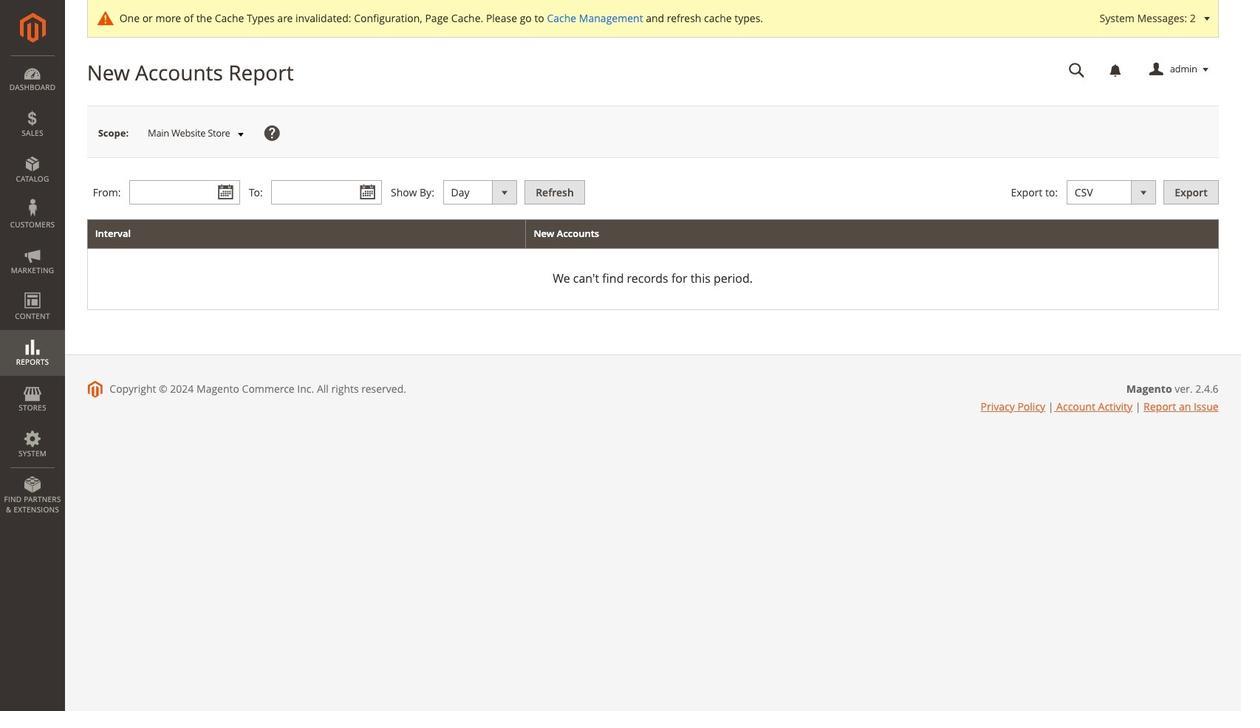 Task type: locate. For each thing, give the bounding box(es) containing it.
None text field
[[1058, 57, 1095, 83], [129, 180, 240, 205], [271, 180, 382, 205], [1058, 57, 1095, 83], [129, 180, 240, 205], [271, 180, 382, 205]]

menu bar
[[0, 55, 65, 522]]



Task type: describe. For each thing, give the bounding box(es) containing it.
magento admin panel image
[[20, 13, 45, 43]]



